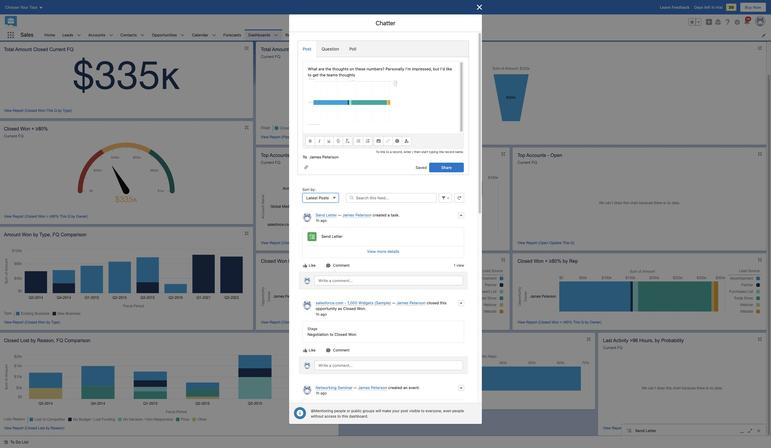 Task type: locate. For each thing, give the bounding box(es) containing it.
the right typing
[[439, 150, 444, 154]]

tab list
[[298, 41, 469, 57]]

ago right james peterson icon
[[321, 219, 327, 223]]

1 comment button from the top
[[326, 263, 350, 269]]

1h ago link for networking seminar
[[316, 392, 327, 396]]

1h ago link down networking
[[316, 392, 327, 396]]

text default image
[[326, 263, 331, 268], [326, 348, 331, 353]]

buy
[[745, 5, 752, 10]]

james peterson, 1h ago element
[[299, 209, 468, 272], [299, 297, 468, 357], [299, 382, 468, 445]]

1 vertical spatial —
[[392, 301, 396, 306]]

1 horizontal spatial to
[[303, 155, 307, 160]]

0 vertical spatial text default image
[[303, 263, 308, 268]]

this
[[440, 301, 447, 306], [342, 415, 348, 419]]

2 vertical spatial ago
[[321, 392, 327, 396]]

then
[[414, 150, 421, 154]]

text default image down task image
[[303, 263, 308, 268]]

like button for 'comment' button for 2nd text default image's text default icon
[[302, 348, 316, 354]]

2 vertical spatial james peterson, 1h ago element
[[299, 382, 468, 445]]

0 vertical spatial 1h
[[316, 219, 320, 223]]

accounts link
[[85, 30, 109, 41]]

ago down opportunity
[[321, 313, 327, 317]]

1 text default image from the top
[[326, 263, 331, 268]]

1 vertical spatial send letter link
[[303, 228, 464, 247]]

2 vertical spatial send
[[635, 429, 645, 434]]

|
[[377, 33, 379, 38]]

question
[[322, 46, 339, 52]]

to right "link"
[[386, 150, 389, 154]]

james peterson, 1h ago element containing salesforce.com - 1,000 widgets (sample)
[[299, 297, 468, 357]]

1 horizontal spatial created
[[388, 386, 402, 391]]

— inside send letter — james peterson created a task. 1h ago
[[338, 213, 341, 218]]

/
[[412, 150, 413, 154]]

james peterson link for networking seminar
[[358, 386, 387, 391]]

people left the or
[[334, 409, 346, 414]]

calendar
[[192, 32, 208, 37]]

people
[[334, 409, 346, 414], [452, 409, 464, 414]]

closed
[[343, 307, 356, 311], [335, 333, 347, 337]]

like button for text default icon related to 2nd text default image from the bottom of the page 'comment' button
[[302, 263, 316, 269]]

text default image down negotiation
[[303, 348, 308, 353]]

closed left won
[[335, 333, 347, 337]]

1 vertical spatial text default image
[[326, 348, 331, 353]]

align text element
[[354, 136, 373, 146]]

0 vertical spatial comment
[[333, 263, 350, 268]]

like for 2nd text default image
[[309, 348, 316, 353]]

in
[[712, 5, 715, 10]]

opportunities
[[152, 32, 177, 37]]

1 vertical spatial comment
[[333, 348, 350, 353]]

trial
[[716, 5, 723, 10]]

post
[[401, 409, 408, 414]]

1h down opportunity
[[316, 313, 320, 317]]

like button down task image
[[302, 263, 316, 269]]

1h ago link for send letter
[[316, 219, 327, 223]]

1h down networking
[[316, 392, 320, 396]]

networking
[[316, 386, 337, 391]]

to
[[376, 150, 379, 154], [303, 155, 307, 160], [10, 440, 15, 445]]

send letter inside 'james peterson, 1h ago' element
[[321, 234, 343, 239]]

to left do
[[10, 440, 15, 445]]

1 james peterson, 1h ago element from the top
[[299, 209, 468, 272]]

1h right james peterson icon
[[316, 219, 320, 223]]

0 vertical spatial send
[[316, 213, 325, 218]]

2 people from the left
[[452, 409, 464, 414]]

3 1h ago link from the top
[[316, 392, 327, 396]]

to for to james peterson
[[303, 155, 307, 160]]

contacts
[[120, 32, 137, 37]]

networking seminar — james peterson created an event. 1h ago
[[316, 386, 420, 396]]

ago inside send letter — james peterson created a task. 1h ago
[[321, 219, 327, 223]]

record
[[445, 150, 454, 154]]

days left in trial
[[694, 5, 723, 10]]

like button down negotiation
[[302, 348, 316, 354]]

on
[[350, 67, 354, 71]]

1h for networking
[[316, 392, 320, 396]]

1 like button from the top
[[302, 263, 316, 269]]

1 vertical spatial to
[[303, 155, 307, 160]]

the down are
[[320, 72, 326, 77]]

0 vertical spatial comment button
[[326, 263, 350, 269]]

1 vertical spatial closed
[[335, 333, 347, 337]]

1 vertical spatial created
[[388, 386, 402, 391]]

comment button for 2nd text default image's text default icon
[[326, 348, 350, 354]]

3 ago from the top
[[321, 392, 327, 396]]

access
[[325, 415, 336, 419]]

0 vertical spatial a
[[390, 150, 392, 154]]

0 horizontal spatial —
[[338, 213, 341, 218]]

2 like button from the top
[[302, 348, 316, 354]]

leave feedback link
[[660, 5, 690, 10]]

accounts
[[88, 32, 105, 37]]

1 1h from the top
[[316, 219, 320, 223]]

— down sort by:, latest posts button
[[338, 213, 341, 218]]

ago down networking
[[321, 392, 327, 396]]

details
[[387, 249, 400, 254]]

view more details link
[[303, 247, 463, 257]]

viewed
[[363, 33, 376, 38]]

like
[[309, 263, 316, 268], [309, 348, 316, 353]]

0 horizontal spatial this
[[342, 415, 348, 419]]

forecasts
[[223, 32, 241, 37]]

text default image left do
[[4, 441, 8, 445]]

1 ago from the top
[[321, 219, 327, 223]]

1 vertical spatial 1h
[[316, 313, 320, 317]]

1 horizontal spatial people
[[452, 409, 464, 414]]

list
[[22, 440, 28, 445]]

to inside "button"
[[10, 440, 15, 445]]

even
[[443, 409, 451, 414]]

1 horizontal spatial a
[[390, 150, 392, 154]]

or
[[347, 409, 350, 414]]

0 vertical spatial like
[[309, 263, 316, 268]]

2 1h ago link from the top
[[316, 313, 327, 317]]

tab list containing post
[[298, 41, 469, 57]]

2 comment button from the top
[[326, 348, 350, 354]]

salesforce.com
[[316, 301, 343, 306]]

text default image
[[303, 263, 308, 268], [303, 348, 308, 353], [4, 441, 8, 445]]

1 horizontal spatial this
[[440, 301, 447, 306]]

comment
[[333, 263, 350, 268], [333, 348, 350, 353]]

0 vertical spatial to
[[376, 150, 379, 154]]

1 like from the top
[[309, 263, 316, 268]]

networking seminar link
[[316, 386, 353, 391]]

2 horizontal spatial —
[[392, 301, 396, 306]]

list
[[41, 30, 771, 41]]

james peterson, 1h ago element for write a comment... text field
[[299, 209, 468, 272]]

1 vertical spatial send letter
[[635, 429, 657, 434]]

reports link
[[282, 30, 303, 41]]

thoughts down on
[[339, 72, 355, 77]]

thoughts up teams at the top of page
[[332, 67, 349, 71]]

a left record,
[[390, 150, 392, 154]]

1 vertical spatial ago
[[321, 313, 327, 317]]

1 vertical spatial james peterson, 1h ago element
[[299, 297, 468, 357]]

What are the thoughts on these numbers? Personally I'm impressed, but I'd like to get the teams thoughts text field
[[303, 61, 464, 134]]

send letter
[[321, 234, 343, 239], [635, 429, 657, 434]]

— for created an event.
[[354, 386, 357, 391]]

peterson
[[322, 155, 339, 160], [355, 213, 372, 218], [410, 301, 426, 306], [371, 386, 387, 391]]

james peterson, 1h ago element containing networking seminar
[[299, 382, 468, 445]]

posts
[[319, 196, 329, 200]]

a left 'task.'
[[388, 213, 390, 218]]

2 like from the top
[[309, 348, 316, 353]]

to inside to james peterson
[[303, 155, 307, 160]]

what
[[308, 67, 317, 71]]

0 vertical spatial james peterson, 1h ago element
[[299, 209, 468, 272]]

1 vertical spatial like
[[309, 348, 316, 353]]

created inside send letter — james peterson created a task. 1h ago
[[373, 213, 387, 218]]

— right seminar
[[354, 386, 357, 391]]

dashboards
[[248, 32, 270, 37]]

0 horizontal spatial a
[[388, 213, 390, 218]]

3 james peterson, 1h ago element from the top
[[299, 382, 468, 445]]

to down format text element at the top left of page
[[303, 155, 307, 160]]

to do list
[[10, 440, 28, 445]]

created left 'task.'
[[373, 213, 387, 218]]

—
[[338, 213, 341, 218], [392, 301, 396, 306], [354, 386, 357, 391]]

1 horizontal spatial send letter
[[635, 429, 657, 434]]

public
[[351, 409, 362, 414]]

0 vertical spatial like button
[[302, 263, 316, 269]]

to left "link"
[[376, 150, 379, 154]]

1 vertical spatial send
[[321, 234, 331, 239]]

0 vertical spatial closed
[[343, 307, 356, 311]]

30
[[729, 5, 734, 10]]

peterson inside send letter — james peterson created a task. 1h ago
[[355, 213, 372, 218]]

2 horizontal spatial to
[[376, 150, 379, 154]]

— right (sample)
[[392, 301, 396, 306]]

to do list button
[[0, 437, 32, 449]]

group
[[689, 18, 701, 26]]

closed down 1,000
[[343, 307, 356, 311]]

send
[[316, 213, 325, 218], [321, 234, 331, 239], [635, 429, 645, 434]]

1 vertical spatial letter
[[332, 234, 343, 239]]

now
[[753, 5, 761, 10]]

1,000
[[347, 301, 357, 306]]

1 vertical spatial text default image
[[303, 348, 308, 353]]

this right closed
[[440, 301, 447, 306]]

ago
[[321, 219, 327, 223], [321, 313, 327, 317], [321, 392, 327, 396]]

@mentioning people or public groups will make your post visible to everyone, even people without access to this dashboard.
[[311, 409, 464, 419]]

0 vertical spatial letter
[[326, 213, 337, 218]]

like down negotiation
[[309, 348, 316, 353]]

event.
[[409, 386, 420, 391]]

to for to do list
[[10, 440, 15, 445]]

0 horizontal spatial people
[[334, 409, 346, 414]]

created for a
[[373, 213, 387, 218]]

0 horizontal spatial created
[[373, 213, 387, 218]]

0 vertical spatial james peterson link
[[342, 213, 372, 218]]

by:
[[311, 188, 316, 192]]

1 vertical spatial a
[[388, 213, 390, 218]]

1h ago link right james peterson icon
[[316, 219, 327, 223]]

2 james peterson, 1h ago element from the top
[[299, 297, 468, 357]]

james peterson image
[[302, 213, 312, 222]]

comment button
[[326, 263, 350, 269], [326, 348, 350, 354]]

view more details
[[367, 249, 400, 254]]

-
[[344, 301, 346, 306]]

0 vertical spatial send letter
[[321, 234, 343, 239]]

2 vertical spatial to
[[10, 440, 15, 445]]

Write a comment... text field
[[315, 276, 463, 286]]

3 1h from the top
[[316, 392, 320, 396]]

like down task image
[[309, 263, 316, 268]]

1 vertical spatial like button
[[302, 348, 316, 354]]

reports
[[285, 32, 300, 37]]

2 vertical spatial text default image
[[4, 441, 8, 445]]

2 vertical spatial james peterson link
[[358, 386, 387, 391]]

your
[[392, 409, 400, 414]]

created left the an
[[388, 386, 402, 391]]

0 vertical spatial 1h ago link
[[316, 219, 327, 223]]

1 vertical spatial comment button
[[326, 348, 350, 354]]

closed inside closed this opportunity as closed won.
[[343, 307, 356, 311]]

james peterson image
[[304, 277, 311, 285], [302, 300, 312, 310], [304, 362, 311, 369], [302, 385, 312, 395]]

— inside networking seminar — james peterson created an event. 1h ago
[[354, 386, 357, 391]]

(sample)
[[375, 301, 391, 306]]

0 vertical spatial text default image
[[326, 263, 331, 268]]

ago inside networking seminar — james peterson created an event. 1h ago
[[321, 392, 327, 396]]

2 vertical spatial 1h ago link
[[316, 392, 327, 396]]

saved
[[416, 165, 427, 170]]

created inside networking seminar — james peterson created an event. 1h ago
[[388, 386, 402, 391]]

1h inside networking seminar — james peterson created an event. 1h ago
[[316, 392, 320, 396]]

1 vertical spatial this
[[342, 415, 348, 419]]

to james peterson
[[303, 155, 339, 160]]

james peterson, 1h ago element containing send letter
[[299, 209, 468, 272]]

inverse image
[[476, 4, 483, 11]]

ago for networking
[[321, 392, 327, 396]]

0 horizontal spatial send letter
[[321, 234, 343, 239]]

1
[[454, 264, 455, 268]]

1 vertical spatial 1h ago link
[[316, 313, 327, 317]]

2 vertical spatial —
[[354, 386, 357, 391]]

list item
[[339, 30, 412, 41]]

enter
[[404, 150, 411, 154]]

link
[[380, 150, 385, 154]]

0 vertical spatial ago
[[321, 219, 327, 223]]

this down the or
[[342, 415, 348, 419]]

0 vertical spatial —
[[338, 213, 341, 218]]

0 horizontal spatial to
[[10, 440, 15, 445]]

dashboards list item
[[245, 30, 282, 41]]

a inside send letter — james peterson created a task. 1h ago
[[388, 213, 390, 218]]

Write a comment... text field
[[315, 361, 463, 371]]

won
[[348, 333, 356, 337]]

1 1h ago link from the top
[[316, 219, 327, 223]]

1 horizontal spatial —
[[354, 386, 357, 391]]

calendar list item
[[188, 30, 220, 41]]

people right 'even'
[[452, 409, 464, 414]]

the right are
[[325, 67, 331, 71]]

2 vertical spatial 1h
[[316, 392, 320, 396]]

to right negotiation
[[330, 333, 333, 337]]

1h ago link
[[316, 219, 327, 223], [316, 313, 327, 317], [316, 392, 327, 396]]

1h
[[316, 219, 320, 223], [316, 313, 320, 317], [316, 392, 320, 396]]

0 vertical spatial created
[[373, 213, 387, 218]]

poll link
[[344, 41, 362, 57]]

send letter link
[[316, 213, 337, 218], [303, 228, 464, 247], [622, 425, 766, 438]]

1 vertical spatial james peterson link
[[397, 301, 426, 306]]

to right "visible"
[[421, 409, 425, 414]]

1h inside send letter — james peterson created a task. 1h ago
[[316, 219, 320, 223]]

toolbar
[[303, 134, 464, 149]]

days
[[694, 5, 703, 10]]

1h ago link down opportunity
[[316, 313, 327, 317]]

james peterson link
[[342, 213, 372, 218], [397, 301, 426, 306], [358, 386, 387, 391]]

0 vertical spatial send letter link
[[316, 213, 337, 218]]

0 vertical spatial this
[[440, 301, 447, 306]]

to left get
[[308, 72, 312, 77]]



Task type: vqa. For each thing, say whether or not it's contained in the screenshot.
Recently Viewed
no



Task type: describe. For each thing, give the bounding box(es) containing it.
get
[[313, 72, 319, 77]]

closed this opportunity as closed won.
[[316, 301, 447, 311]]

without
[[311, 415, 324, 419]]

0 vertical spatial the
[[325, 67, 331, 71]]

but
[[433, 67, 439, 71]]

an
[[403, 386, 408, 391]]

james inside send letter — james peterson created a task. 1h ago
[[342, 213, 354, 218]]

closed
[[427, 301, 439, 306]]

james peterson, 1h ago element for write a comment... text box
[[299, 297, 468, 357]]

leads
[[62, 32, 73, 37]]

name.
[[455, 150, 464, 154]]

closed inside stage negotiation to closed won
[[335, 333, 347, 337]]

2 1h from the top
[[316, 313, 320, 317]]

record,
[[393, 150, 403, 154]]

everyone,
[[426, 409, 442, 414]]

james inside networking seminar — james peterson created an event. 1h ago
[[358, 386, 370, 391]]

leads link
[[59, 30, 77, 41]]

* recently viewed | products
[[343, 33, 396, 38]]

0 vertical spatial thoughts
[[332, 67, 349, 71]]

insert content element
[[374, 136, 412, 146]]

1 vertical spatial the
[[320, 72, 326, 77]]

to for to link to a record, enter / then start typing the record name.
[[376, 150, 379, 154]]

teams
[[327, 72, 338, 77]]

what are the thoughts on these numbers? personally i'm impressed, but i'd like to get the teams thoughts
[[308, 67, 453, 77]]

share
[[441, 165, 452, 170]]

accounts list item
[[85, 30, 117, 41]]

ago for send
[[321, 219, 327, 223]]

left
[[704, 5, 710, 10]]

send letter — james peterson created a task. 1h ago
[[316, 213, 400, 223]]

will
[[376, 409, 381, 414]]

james peterson link for send letter
[[342, 213, 372, 218]]

like for 2nd text default image from the bottom of the page
[[309, 263, 316, 268]]

1 vertical spatial thoughts
[[339, 72, 355, 77]]

question link
[[317, 41, 344, 57]]

latest posts
[[306, 196, 329, 200]]

comment button for text default icon related to 2nd text default image from the bottom of the page
[[326, 263, 350, 269]]

2 vertical spatial send letter link
[[622, 425, 766, 438]]

negotiation
[[308, 333, 329, 337]]

this inside closed this opportunity as closed won.
[[440, 301, 447, 306]]

*
[[343, 33, 345, 38]]

to right access
[[337, 415, 341, 419]]

peterson inside networking seminar — james peterson created an event. 1h ago
[[371, 386, 387, 391]]

this inside @mentioning people or public groups will make your post visible to everyone, even people without access to this dashboard.
[[342, 415, 348, 419]]

opportunities list item
[[148, 30, 188, 41]]

are
[[319, 67, 324, 71]]

leave feedback
[[660, 5, 690, 10]]

1h ago
[[316, 313, 327, 317]]

2 ago from the top
[[321, 313, 327, 317]]

contacts link
[[117, 30, 140, 41]]

1 people from the left
[[334, 409, 346, 414]]

view
[[367, 249, 376, 254]]

stage
[[308, 327, 317, 332]]

won.
[[357, 307, 366, 311]]

post
[[303, 46, 311, 52]]

widgets
[[358, 301, 374, 306]]

task.
[[391, 213, 400, 218]]

text default image inside the to do list "button"
[[4, 441, 8, 445]]

created for an
[[388, 386, 402, 391]]

start
[[422, 150, 428, 154]]

i'm
[[405, 67, 411, 71]]

forecasts link
[[220, 30, 245, 41]]

Search this feed... search field
[[346, 193, 437, 203]]

salesforce.com - 1,000 widgets (sample) — james peterson
[[316, 301, 426, 306]]

1h for send
[[316, 219, 320, 223]]

visible
[[409, 409, 420, 414]]

i'd
[[440, 67, 445, 71]]

share button
[[429, 163, 464, 172]]

as
[[338, 307, 342, 311]]

sort by:
[[302, 188, 316, 192]]

calendar link
[[188, 30, 212, 41]]

opportunities link
[[148, 30, 181, 41]]

@mentioning
[[311, 409, 333, 414]]

seminar
[[338, 386, 353, 391]]

list containing home
[[41, 30, 771, 41]]

typing
[[429, 150, 438, 154]]

quotes
[[315, 32, 328, 37]]

leads list item
[[59, 30, 85, 41]]

feedback
[[672, 5, 690, 10]]

buy now
[[745, 5, 761, 10]]

to link to a record, enter / then start typing the record name.
[[376, 150, 464, 154]]

chatter
[[376, 20, 395, 27]]

post link
[[298, 41, 317, 57]]

letter inside send letter — james peterson created a task. 1h ago
[[326, 213, 337, 218]]

more
[[377, 249, 386, 254]]

home
[[44, 32, 55, 37]]

impressed,
[[412, 67, 432, 71]]

personally
[[386, 67, 404, 71]]

to inside what are the thoughts on these numbers? personally i'm impressed, but i'd like to get the teams thoughts
[[308, 72, 312, 77]]

2 comment from the top
[[333, 348, 350, 353]]

2 vertical spatial letter
[[646, 429, 657, 434]]

do
[[16, 440, 21, 445]]

sort
[[302, 188, 310, 192]]

task image
[[308, 233, 317, 242]]

to inside stage negotiation to closed won
[[330, 333, 333, 337]]

home link
[[41, 30, 59, 41]]

1 comment from the top
[[333, 263, 350, 268]]

send inside send letter — james peterson created a task. 1h ago
[[316, 213, 325, 218]]

buy now button
[[740, 2, 766, 12]]

text default image for 2nd text default image
[[303, 348, 308, 353]]

contacts list item
[[117, 30, 148, 41]]

recently
[[346, 33, 362, 38]]

james peterson link for salesforce.com - 1,000 widgets (sample)
[[397, 301, 426, 306]]

reports list item
[[282, 30, 311, 41]]

text default image for 2nd text default image from the bottom of the page
[[303, 263, 308, 268]]

numbers?
[[367, 67, 385, 71]]

groups
[[363, 409, 375, 414]]

leave
[[660, 5, 671, 10]]

Sort by: button
[[302, 193, 339, 203]]

quotes list item
[[311, 30, 339, 41]]

sales
[[20, 32, 34, 38]]

2 vertical spatial the
[[439, 150, 444, 154]]

2 text default image from the top
[[326, 348, 331, 353]]

dashboard.
[[349, 415, 368, 419]]

stage negotiation to closed won
[[308, 327, 356, 337]]

format text element
[[305, 136, 352, 146]]

1h ago link for salesforce.com - 1,000 widgets (sample)
[[316, 313, 327, 317]]

— for created a task.
[[338, 213, 341, 218]]

like
[[446, 67, 452, 71]]

list item containing *
[[339, 30, 412, 41]]



